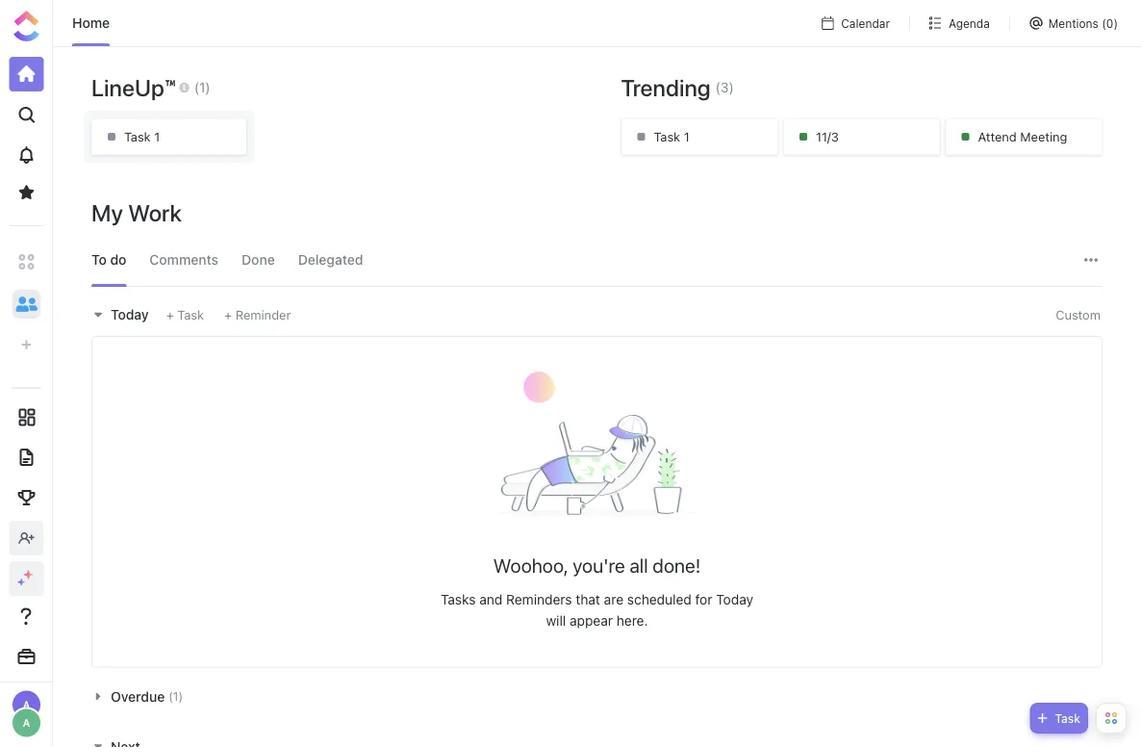 Task type: describe. For each thing, give the bounding box(es) containing it.
and
[[480, 591, 503, 607]]

+ reminder
[[224, 308, 291, 322]]

delegated button
[[298, 234, 363, 286]]

sparkle svg 2 image
[[18, 579, 25, 586]]

all
[[630, 554, 648, 577]]

you're
[[573, 554, 625, 577]]

+ task
[[166, 308, 204, 322]]

attend meeting link
[[946, 118, 1103, 155]]

do
[[110, 252, 126, 268]]

‎task 1 for 1st ‎task 1 link from left
[[124, 129, 160, 144]]

mentions (0)
[[1049, 16, 1119, 30]]

to do
[[91, 252, 126, 268]]

(3)
[[716, 79, 734, 95]]

11/3
[[816, 129, 839, 144]]

scheduled
[[628, 591, 692, 607]]

work
[[128, 199, 182, 226]]

today button
[[91, 307, 154, 323]]

1 horizontal spatial task
[[1056, 711, 1081, 725]]

(1) inside "overdue (1)"
[[169, 690, 183, 703]]

+ for + task
[[166, 308, 174, 322]]

calendar
[[842, 16, 890, 30]]

a a
[[23, 699, 30, 729]]

my
[[91, 199, 123, 226]]

11/3 link
[[784, 118, 941, 155]]

0 horizontal spatial today
[[111, 307, 149, 323]]

‎task for first ‎task 1 link from the right
[[654, 129, 681, 144]]

here.
[[617, 613, 648, 629]]

reminders
[[506, 591, 572, 607]]

comments
[[150, 252, 219, 268]]

mentions
[[1049, 16, 1099, 30]]

tasks
[[441, 591, 476, 607]]

to do button
[[91, 234, 126, 286]]

overdue (1)
[[111, 688, 183, 704]]

1 for first ‎task 1 link from the right
[[684, 129, 690, 144]]

1 ‎task 1 link from the left
[[91, 118, 247, 155]]

home
[[72, 15, 110, 31]]

to
[[91, 252, 107, 268]]

done button
[[242, 234, 275, 286]]

to do tab panel
[[82, 294, 1113, 747]]

that
[[576, 591, 601, 607]]

‎task 1 for first ‎task 1 link from the right
[[654, 129, 690, 144]]

a inside the a a
[[23, 699, 30, 710]]

comments button
[[150, 234, 219, 286]]

2 ‎task 1 link from the left
[[621, 118, 779, 155]]



Task type: locate. For each thing, give the bounding box(es) containing it.
woohoo,
[[494, 554, 569, 577]]

1 ‎task from the left
[[124, 129, 151, 144]]

0 vertical spatial task
[[178, 308, 204, 322]]

‎task down lineup
[[124, 129, 151, 144]]

1 down trending (3)
[[684, 129, 690, 144]]

+ left reminder
[[224, 308, 232, 322]]

attend meeting
[[979, 129, 1068, 144]]

‎task for 1st ‎task 1 link from left
[[124, 129, 151, 144]]

‎task 1 down lineup
[[124, 129, 160, 144]]

task inside to do tab panel
[[178, 308, 204, 322]]

2 ‎task from the left
[[654, 129, 681, 144]]

overdue
[[111, 688, 165, 704]]

today right for
[[717, 591, 754, 607]]

0 vertical spatial today
[[111, 307, 149, 323]]

+ for + reminder
[[224, 308, 232, 322]]

1 horizontal spatial (1)
[[194, 79, 210, 95]]

1 vertical spatial a
[[23, 717, 30, 729]]

delegated
[[298, 252, 363, 268]]

1 ‎task 1 from the left
[[124, 129, 160, 144]]

reminder
[[236, 308, 291, 322]]

0 horizontal spatial ‎task
[[124, 129, 151, 144]]

1 1 from the left
[[154, 129, 160, 144]]

‎task 1
[[124, 129, 160, 144], [654, 129, 690, 144]]

1 + from the left
[[166, 308, 174, 322]]

(1)
[[194, 79, 210, 95], [169, 690, 183, 703]]

1 vertical spatial (1)
[[169, 690, 183, 703]]

tasks and reminders that are scheduled for today will appear here.
[[441, 591, 754, 629]]

‎task 1 down trending
[[654, 129, 690, 144]]

will
[[546, 613, 566, 629]]

today inside tasks and reminders that are scheduled for today will appear here.
[[717, 591, 754, 607]]

0 vertical spatial a
[[23, 699, 30, 710]]

‎task 1 link down lineup
[[91, 118, 247, 155]]

are
[[604, 591, 624, 607]]

appear
[[570, 613, 613, 629]]

trending (3)
[[621, 74, 734, 101]]

user friends image
[[16, 295, 37, 313]]

1 horizontal spatial 1
[[684, 129, 690, 144]]

task
[[178, 308, 204, 322], [1056, 711, 1081, 725]]

meeting
[[1021, 129, 1068, 144]]

lineup
[[91, 74, 164, 101]]

‎task 1 link down trending (3)
[[621, 118, 779, 155]]

custom
[[1056, 308, 1101, 322]]

(0)
[[1103, 16, 1119, 30]]

0 vertical spatial (1)
[[194, 79, 210, 95]]

a
[[23, 699, 30, 710], [23, 717, 30, 729]]

1 vertical spatial task
[[1056, 711, 1081, 725]]

my work tab list
[[82, 234, 1113, 286]]

0 horizontal spatial 1
[[154, 129, 160, 144]]

0 horizontal spatial (1)
[[169, 690, 183, 703]]

1 down lineup
[[154, 129, 160, 144]]

0 horizontal spatial ‎task 1 link
[[91, 118, 247, 155]]

trending
[[621, 74, 711, 101]]

‎task down trending
[[654, 129, 681, 144]]

done!
[[653, 554, 701, 577]]

1 vertical spatial today
[[717, 591, 754, 607]]

1 for 1st ‎task 1 link from left
[[154, 129, 160, 144]]

1 horizontal spatial today
[[717, 591, 754, 607]]

2 1 from the left
[[684, 129, 690, 144]]

(1) right overdue
[[169, 690, 183, 703]]

sparkle svg 1 image
[[24, 570, 33, 580]]

‎task 1 link
[[91, 118, 247, 155], [621, 118, 779, 155]]

1
[[154, 129, 160, 144], [684, 129, 690, 144]]

for
[[696, 591, 713, 607]]

today left + task on the top left
[[111, 307, 149, 323]]

0 horizontal spatial +
[[166, 308, 174, 322]]

custom button
[[1049, 304, 1109, 327]]

1 horizontal spatial +
[[224, 308, 232, 322]]

0 horizontal spatial task
[[178, 308, 204, 322]]

2 + from the left
[[224, 308, 232, 322]]

1 horizontal spatial ‎task 1 link
[[621, 118, 779, 155]]

(1) right lineup
[[194, 79, 210, 95]]

my work
[[91, 199, 182, 226]]

‎task
[[124, 129, 151, 144], [654, 129, 681, 144]]

done
[[242, 252, 275, 268]]

1 horizontal spatial ‎task
[[654, 129, 681, 144]]

agenda
[[949, 16, 991, 30]]

attend
[[979, 129, 1017, 144]]

1 a from the top
[[23, 699, 30, 710]]

2 a from the top
[[23, 717, 30, 729]]

woohoo, you're all done!
[[494, 554, 701, 577]]

2 ‎task 1 from the left
[[654, 129, 690, 144]]

+ right today dropdown button
[[166, 308, 174, 322]]

today
[[111, 307, 149, 323], [717, 591, 754, 607]]

1 horizontal spatial ‎task 1
[[654, 129, 690, 144]]

+
[[166, 308, 174, 322], [224, 308, 232, 322]]

0 horizontal spatial ‎task 1
[[124, 129, 160, 144]]



Task type: vqa. For each thing, say whether or not it's contained in the screenshot.
1st A from the bottom of the 'A A'
yes



